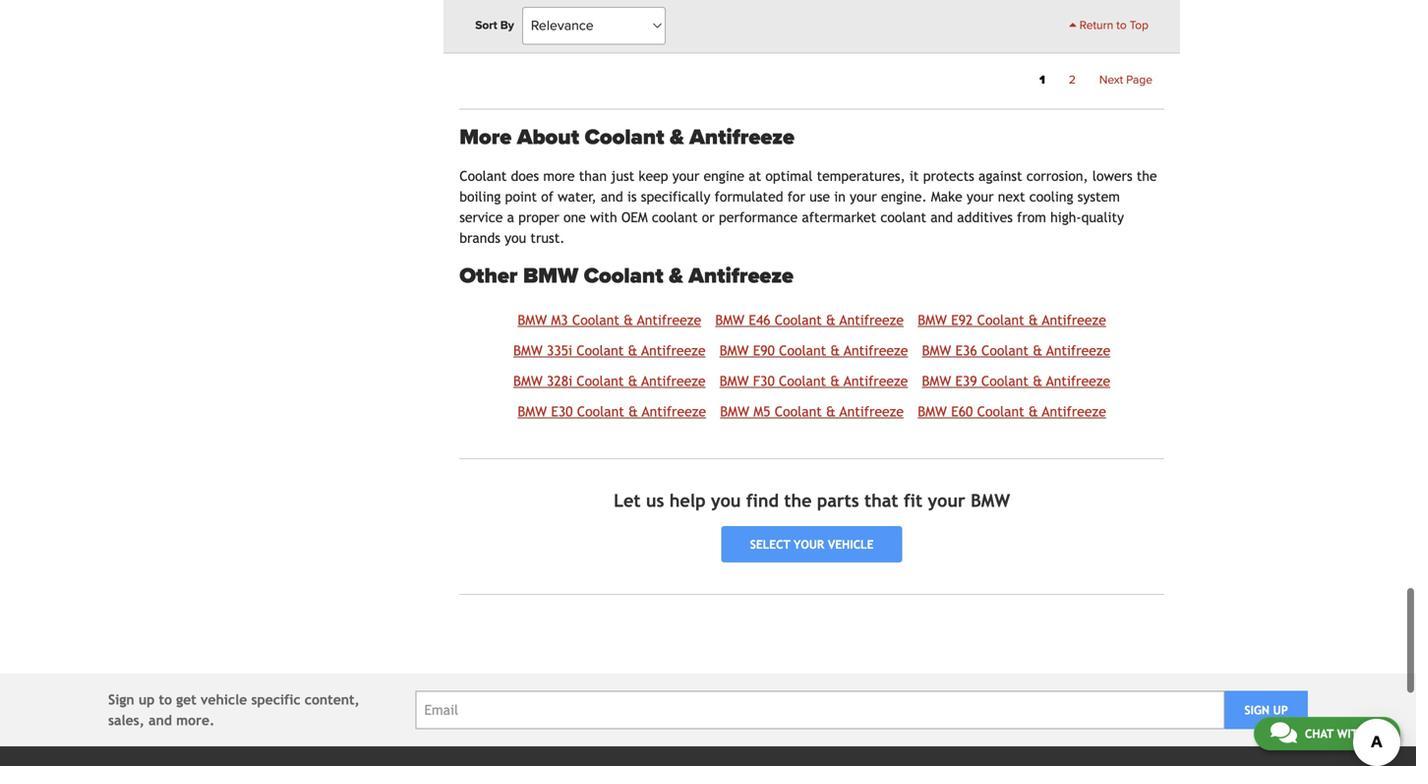 Task type: vqa. For each thing, say whether or not it's contained in the screenshot.
return to top Link
yes



Task type: describe. For each thing, give the bounding box(es) containing it.
more.
[[176, 713, 215, 728]]

bmw e39 coolant & antifreeze
[[922, 373, 1110, 389]]

in
[[834, 189, 846, 205]]

coolant for bmw e30 coolant & antifreeze
[[577, 404, 624, 419]]

with inside coolant does more than just keep your engine at optimal temperatures, it protects against corrosion, lowers the boiling point of water, and is specifically formulated for use in your engine. make your next cooling system service a proper one with oem coolant or performance aftermarket coolant and additives from high-quality brands you trust.
[[590, 210, 617, 225]]

e92
[[951, 312, 973, 328]]

sign for sign up
[[1245, 703, 1270, 717]]

1
[[1040, 73, 1045, 87]]

for
[[788, 189, 805, 205]]

bmw e60 coolant & antifreeze link
[[918, 404, 1106, 419]]

against
[[979, 168, 1022, 184]]

bmw 328i coolant & antifreeze link
[[513, 373, 706, 389]]

water,
[[558, 189, 597, 205]]

1 link
[[1028, 67, 1057, 93]]

& for e92
[[1029, 312, 1038, 328]]

your down temperatures,
[[850, 189, 877, 205]]

bmw e46 coolant & antifreeze
[[715, 312, 904, 328]]

bmw down trust.
[[523, 263, 578, 289]]

bmw for bmw e39 coolant & antifreeze
[[922, 373, 951, 389]]

other
[[459, 263, 518, 289]]

brands
[[459, 230, 500, 246]]

bmw 335i coolant & antifreeze
[[513, 343, 706, 358]]

more about coolant & antifreeze
[[459, 124, 795, 150]]

1 vertical spatial you
[[711, 490, 741, 511]]

aftermarket
[[802, 210, 876, 225]]

get
[[176, 692, 197, 708]]

e60
[[951, 404, 973, 419]]

chat
[[1305, 727, 1334, 741]]

antifreeze for bmw e46 coolant & antifreeze
[[840, 312, 904, 328]]

bmw for bmw e92 coolant & antifreeze
[[918, 312, 947, 328]]

0 horizontal spatial the
[[784, 490, 812, 511]]

bmw m5 coolant & antifreeze link
[[720, 404, 904, 419]]

chat with us link
[[1254, 717, 1400, 750]]

sign up to get vehicle specific content, sales, and more.
[[108, 692, 360, 728]]

boiling
[[459, 189, 501, 205]]

select your vehicle
[[750, 538, 874, 551]]

keep
[[639, 168, 668, 184]]

protects
[[923, 168, 974, 184]]

bmw for bmw 328i coolant & antifreeze
[[513, 373, 543, 389]]

bmw for bmw m3 coolant & antifreeze
[[518, 312, 547, 328]]

coolant for bmw 328i coolant & antifreeze
[[577, 373, 624, 389]]

next page link
[[1088, 67, 1164, 93]]

& for e30
[[628, 404, 638, 419]]

antifreeze for bmw 328i coolant & antifreeze
[[642, 373, 706, 389]]

return to top
[[1077, 18, 1149, 32]]

2
[[1069, 73, 1076, 87]]

sort by
[[475, 18, 514, 32]]

find
[[746, 490, 779, 511]]

coolant for bmw e39 coolant & antifreeze
[[981, 373, 1029, 389]]

antifreeze for bmw e36 coolant & antifreeze
[[1046, 343, 1111, 358]]

& for 328i
[[628, 373, 638, 389]]

& for bmw
[[669, 263, 683, 289]]

brand:
[[625, 11, 655, 22]]

coolant for bmw 335i coolant & antifreeze
[[577, 343, 624, 358]]

fit
[[904, 490, 923, 511]]

comments image
[[1271, 721, 1297, 744]]

2 link
[[1057, 67, 1088, 93]]

& for f30
[[830, 373, 840, 389]]

caret up image
[[1069, 19, 1077, 30]]

antifreeze for bmw e92 coolant & antifreeze
[[1042, 312, 1106, 328]]

bmw for bmw m5 coolant & antifreeze
[[720, 404, 749, 419]]

bmw e30 coolant & antifreeze
[[518, 404, 706, 419]]

coolant does more than just keep your engine at optimal temperatures, it protects against corrosion, lowers the boiling point of water, and is specifically formulated for use in your engine. make your next cooling system service a proper one with oem coolant or performance aftermarket coolant and additives from high-quality brands you trust.
[[459, 168, 1157, 246]]

sign up
[[1245, 703, 1288, 717]]

bmw e36 coolant & antifreeze link
[[922, 343, 1111, 358]]

help
[[669, 490, 706, 511]]

the inside coolant does more than just keep your engine at optimal temperatures, it protects against corrosion, lowers the boiling point of water, and is specifically formulated for use in your engine. make your next cooling system service a proper one with oem coolant or performance aftermarket coolant and additives from high-quality brands you trust.
[[1137, 168, 1157, 184]]

& for e39
[[1033, 373, 1043, 389]]

bmw e90 coolant & antifreeze link
[[720, 343, 908, 358]]

paginated product list navigation navigation
[[459, 67, 1164, 93]]

bmw right fit
[[971, 490, 1010, 511]]

coolant for more about coolant & antifreeze
[[585, 124, 664, 150]]

use
[[809, 189, 830, 205]]

coolant for bmw m5 coolant & antifreeze
[[775, 404, 822, 419]]

return
[[1080, 18, 1113, 32]]

e36
[[955, 343, 977, 358]]

lowers
[[1092, 168, 1133, 184]]

oem
[[621, 210, 648, 225]]

trust.
[[530, 230, 565, 246]]

us
[[1370, 727, 1384, 741]]

more
[[459, 124, 512, 150]]

top
[[1130, 18, 1149, 32]]

just
[[611, 168, 635, 184]]

your right fit
[[928, 490, 965, 511]]

next page
[[1099, 73, 1153, 87]]

than
[[579, 168, 607, 184]]

sign for sign up to get vehicle specific content, sales, and more.
[[108, 692, 134, 708]]

bmw e90 coolant & antifreeze
[[720, 343, 908, 358]]

& for e46
[[826, 312, 836, 328]]

you inside coolant does more than just keep your engine at optimal temperatures, it protects against corrosion, lowers the boiling point of water, and is specifically formulated for use in your engine. make your next cooling system service a proper one with oem coolant or performance aftermarket coolant and additives from high-quality brands you trust.
[[505, 230, 526, 246]]

is
[[627, 189, 637, 205]]

coolant for bmw e90 coolant & antifreeze
[[779, 343, 826, 358]]

temperatures,
[[817, 168, 905, 184]]

from
[[1017, 210, 1046, 225]]

bmw e39 coolant & antifreeze link
[[922, 373, 1110, 389]]

bmw e36 coolant & antifreeze
[[922, 343, 1111, 358]]

2 horizontal spatial and
[[931, 210, 953, 225]]

antifreeze for bmw f30 coolant & antifreeze
[[844, 373, 908, 389]]

a
[[507, 210, 514, 225]]

bmw 335i coolant & antifreeze link
[[513, 343, 706, 358]]

specifically
[[641, 189, 711, 205]]

coolant for bmw e36 coolant & antifreeze
[[981, 343, 1029, 358]]

service
[[459, 210, 503, 225]]

coolant for bmw f30 coolant & antifreeze
[[779, 373, 826, 389]]

more
[[543, 168, 575, 184]]

antifreeze for bmw e60 coolant & antifreeze
[[1042, 404, 1106, 419]]



Task type: locate. For each thing, give the bounding box(es) containing it.
up inside sign up to get vehicle specific content, sales, and more.
[[139, 692, 155, 708]]

bmw f30 coolant & antifreeze
[[720, 373, 908, 389]]

0 horizontal spatial up
[[139, 692, 155, 708]]

0 vertical spatial to
[[1117, 18, 1127, 32]]

proper
[[518, 210, 559, 225]]

0 horizontal spatial to
[[159, 692, 172, 708]]

coolant up bmw 335i coolant & antifreeze link
[[572, 312, 620, 328]]

bmw for bmw f30 coolant & antifreeze
[[720, 373, 749, 389]]

with left us
[[1337, 727, 1366, 741]]

& down bmw e90 coolant & antifreeze link
[[830, 373, 840, 389]]

0 horizontal spatial coolant
[[652, 210, 698, 225]]

bmw left e39
[[922, 373, 951, 389]]

cooling
[[1029, 189, 1074, 205]]

coolant down engine.
[[881, 210, 926, 225]]

& down bmw f30 coolant & antifreeze at right
[[826, 404, 836, 419]]

bmw left the m3
[[518, 312, 547, 328]]

up for sign up to get vehicle specific content, sales, and more.
[[139, 692, 155, 708]]

next
[[1099, 73, 1123, 87]]

coolant down bmw m3 coolant & antifreeze at the left of page
[[577, 343, 624, 358]]

& for about
[[670, 124, 684, 150]]

e30
[[551, 404, 573, 419]]

& for m3
[[624, 312, 633, 328]]

vehicle
[[828, 538, 874, 551]]

bmw left e36
[[922, 343, 951, 358]]

select
[[750, 538, 790, 551]]

1 horizontal spatial to
[[1117, 18, 1127, 32]]

0 vertical spatial with
[[590, 210, 617, 225]]

1 horizontal spatial sign
[[1245, 703, 1270, 717]]

one
[[564, 210, 586, 225]]

antifreeze for bmw e90 coolant & antifreeze
[[844, 343, 908, 358]]

antifreeze down other bmw coolant & antifreeze
[[637, 312, 701, 328]]

coolant up boiling
[[459, 168, 507, 184]]

e90
[[753, 343, 775, 358]]

bmw
[[523, 263, 578, 289], [518, 312, 547, 328], [715, 312, 745, 328], [918, 312, 947, 328], [513, 343, 543, 358], [720, 343, 749, 358], [922, 343, 951, 358], [513, 373, 543, 389], [720, 373, 749, 389], [922, 373, 951, 389], [518, 404, 547, 419], [720, 404, 749, 419], [918, 404, 947, 419], [971, 490, 1010, 511]]

coolant down bmw 328i coolant & antifreeze
[[577, 404, 624, 419]]

bmw for bmw e90 coolant & antifreeze
[[720, 343, 749, 358]]

antifreeze up the "bmw e36 coolant & antifreeze"
[[1042, 312, 1106, 328]]

your up additives
[[967, 189, 994, 205]]

Email email field
[[416, 691, 1225, 729]]

bmw m3 coolant & antifreeze
[[518, 312, 701, 328]]

next
[[998, 189, 1025, 205]]

bmw left e46 at the right top of page
[[715, 312, 745, 328]]

up for sign up
[[1273, 703, 1288, 717]]

0 vertical spatial the
[[1137, 168, 1157, 184]]

m5
[[754, 404, 771, 419]]

0 vertical spatial and
[[601, 189, 623, 205]]

bmw left e90
[[720, 343, 749, 358]]

antifreeze up bmw e39 coolant & antifreeze
[[1046, 343, 1111, 358]]

coolant down specifically
[[652, 210, 698, 225]]

vehicle
[[201, 692, 247, 708]]

bmw left e60 at the bottom of page
[[918, 404, 947, 419]]

coolant for bmw m3 coolant & antifreeze
[[572, 312, 620, 328]]

1 horizontal spatial and
[[601, 189, 623, 205]]

bmw left e92
[[918, 312, 947, 328]]

1 vertical spatial the
[[784, 490, 812, 511]]

up up comments image
[[1273, 703, 1288, 717]]

sign inside sign up to get vehicle specific content, sales, and more.
[[108, 692, 134, 708]]

coolant up bmw m3 coolant & antifreeze at the left of page
[[584, 263, 663, 289]]

coolant down bmw e46 coolant & antifreeze
[[779, 343, 826, 358]]

chat with us
[[1305, 727, 1384, 741]]

bmw e46 coolant & antifreeze link
[[715, 312, 904, 328]]

bmw e30 coolant & antifreeze link
[[518, 404, 706, 419]]

with
[[590, 210, 617, 225], [1337, 727, 1366, 741]]

bmw m5 coolant & antifreeze
[[720, 404, 904, 419]]

& down bmw e39 coolant & antifreeze "link" at right
[[1029, 404, 1038, 419]]

select your vehicle button
[[722, 526, 902, 563]]

bmw left the 335i
[[513, 343, 543, 358]]

make
[[931, 189, 963, 205]]

about
[[517, 124, 579, 150]]

& for m5
[[826, 404, 836, 419]]

up up sales,
[[139, 692, 155, 708]]

of
[[541, 189, 554, 205]]

bmw left e30
[[518, 404, 547, 419]]

bmw e92 coolant & antifreeze link
[[918, 312, 1106, 328]]

coolant down bmw f30 coolant & antifreeze link
[[775, 404, 822, 419]]

by
[[500, 18, 514, 32]]

antifreeze down bmw e39 coolant & antifreeze
[[1042, 404, 1106, 419]]

335i
[[547, 343, 572, 358]]

your inside select your vehicle button
[[794, 538, 824, 551]]

antifreeze down bmw f30 coolant & antifreeze link
[[840, 404, 904, 419]]

1 horizontal spatial you
[[711, 490, 741, 511]]

1 coolant from the left
[[652, 210, 698, 225]]

bmw for bmw e36 coolant & antifreeze
[[922, 343, 951, 358]]

& up specifically
[[670, 124, 684, 150]]

antifreeze for bmw 335i coolant & antifreeze
[[641, 343, 706, 358]]

antifreeze down bmw e36 coolant & antifreeze link
[[1046, 373, 1110, 389]]

coolant up the bmw m5 coolant & antifreeze link
[[779, 373, 826, 389]]

antifreeze for bmw e39 coolant & antifreeze
[[1046, 373, 1110, 389]]

antifreeze for other bmw coolant & antifreeze
[[689, 263, 794, 289]]

& down bmw 328i coolant & antifreeze
[[628, 404, 638, 419]]

sort
[[475, 18, 497, 32]]

up inside button
[[1273, 703, 1288, 717]]

& up bmw e30 coolant & antifreeze
[[628, 373, 638, 389]]

sales,
[[108, 713, 144, 728]]

at
[[749, 168, 761, 184]]

e46
[[749, 312, 771, 328]]

0 horizontal spatial and
[[149, 713, 172, 728]]

engine
[[704, 168, 745, 184]]

content,
[[305, 692, 360, 708]]

your
[[672, 168, 700, 184], [850, 189, 877, 205], [967, 189, 994, 205], [928, 490, 965, 511], [794, 538, 824, 551]]

& up bmw 328i coolant & antifreeze
[[628, 343, 638, 358]]

coolant down bmw e92 coolant & antifreeze link
[[981, 343, 1029, 358]]

0 horizontal spatial with
[[590, 210, 617, 225]]

and down make
[[931, 210, 953, 225]]

coolant
[[652, 210, 698, 225], [881, 210, 926, 225]]

coolant up bmw e90 coolant & antifreeze link
[[775, 312, 822, 328]]

sign inside button
[[1245, 703, 1270, 717]]

bmw for bmw e46 coolant & antifreeze
[[715, 312, 745, 328]]

to inside sign up to get vehicle specific content, sales, and more.
[[159, 692, 172, 708]]

page
[[1126, 73, 1153, 87]]

coolant for bmw e46 coolant & antifreeze
[[775, 312, 822, 328]]

& down bmw e36 coolant & antifreeze link
[[1033, 373, 1043, 389]]

antifreeze for bmw m5 coolant & antifreeze
[[840, 404, 904, 419]]

bmw left "f30"
[[720, 373, 749, 389]]

point
[[505, 189, 537, 205]]

evans - corporate logo image
[[659, 0, 736, 20]]

sign
[[108, 692, 134, 708], [1245, 703, 1270, 717]]

1 vertical spatial to
[[159, 692, 172, 708]]

and right sales,
[[149, 713, 172, 728]]

& up bmw 335i coolant & antifreeze link
[[624, 312, 633, 328]]

antifreeze for bmw e30 coolant & antifreeze
[[642, 404, 706, 419]]

performance
[[719, 210, 798, 225]]

other bmw coolant & antifreeze
[[459, 263, 794, 289]]

antifreeze for more about coolant & antifreeze
[[689, 124, 795, 150]]

1 horizontal spatial up
[[1273, 703, 1288, 717]]

coolant down bmw e39 coolant & antifreeze
[[977, 404, 1024, 419]]

let
[[614, 490, 641, 511]]

1 vertical spatial and
[[931, 210, 953, 225]]

to inside return to top link
[[1117, 18, 1127, 32]]

and inside sign up to get vehicle specific content, sales, and more.
[[149, 713, 172, 728]]

bmw left 328i
[[513, 373, 543, 389]]

2 coolant from the left
[[881, 210, 926, 225]]

coolant up bmw e36 coolant & antifreeze link
[[977, 312, 1024, 328]]

2 vertical spatial and
[[149, 713, 172, 728]]

& for e60
[[1029, 404, 1038, 419]]

sign up button
[[1225, 691, 1308, 729]]

with right one at top
[[590, 210, 617, 225]]

1 vertical spatial with
[[1337, 727, 1366, 741]]

us
[[646, 490, 664, 511]]

coolant for bmw e60 coolant & antifreeze
[[977, 404, 1024, 419]]

& down specifically
[[669, 263, 683, 289]]

& up bmw e90 coolant & antifreeze link
[[826, 312, 836, 328]]

bmw for bmw e60 coolant & antifreeze
[[918, 404, 947, 419]]

0 horizontal spatial sign
[[108, 692, 134, 708]]

you left find
[[711, 490, 741, 511]]

& for e36
[[1033, 343, 1043, 358]]

& up bmw e36 coolant & antifreeze link
[[1029, 312, 1038, 328]]

antifreeze up bmw e90 coolant & antifreeze
[[840, 312, 904, 328]]

system
[[1078, 189, 1120, 205]]

to left get
[[159, 692, 172, 708]]

bmw left m5
[[720, 404, 749, 419]]

to left top
[[1117, 18, 1127, 32]]

antifreeze down bmw 328i coolant & antifreeze
[[642, 404, 706, 419]]

your right select on the bottom of page
[[794, 538, 824, 551]]

1 horizontal spatial the
[[1137, 168, 1157, 184]]

high-
[[1050, 210, 1081, 225]]

m3
[[551, 312, 568, 328]]

& up bmw f30 coolant & antifreeze link
[[830, 343, 840, 358]]

coolant up just
[[585, 124, 664, 150]]

coolant inside coolant does more than just keep your engine at optimal temperatures, it protects against corrosion, lowers the boiling point of water, and is specifically formulated for use in your engine. make your next cooling system service a proper one with oem coolant or performance aftermarket coolant and additives from high-quality brands you trust.
[[459, 168, 507, 184]]

does
[[511, 168, 539, 184]]

0 horizontal spatial you
[[505, 230, 526, 246]]

formulated
[[715, 189, 783, 205]]

& for e90
[[830, 343, 840, 358]]

specific
[[251, 692, 301, 708]]

corrosion,
[[1027, 168, 1088, 184]]

& for 335i
[[628, 343, 638, 358]]

& up bmw e39 coolant & antifreeze
[[1033, 343, 1043, 358]]

let us help you find the parts that fit your     bmw
[[614, 490, 1010, 511]]

antifreeze up e46 at the right top of page
[[689, 263, 794, 289]]

optimal
[[766, 168, 813, 184]]

bmw f30 coolant & antifreeze link
[[720, 373, 908, 389]]

antifreeze down bmw e90 coolant & antifreeze link
[[844, 373, 908, 389]]

f30
[[753, 373, 775, 389]]

and
[[601, 189, 623, 205], [931, 210, 953, 225], [149, 713, 172, 728]]

antifreeze up bmw e30 coolant & antifreeze link
[[642, 373, 706, 389]]

antifreeze for bmw m3 coolant & antifreeze
[[637, 312, 701, 328]]

coolant for bmw e92 coolant & antifreeze
[[977, 312, 1024, 328]]

bmw e60 coolant & antifreeze
[[918, 404, 1106, 419]]

antifreeze up bmw 328i coolant & antifreeze
[[641, 343, 706, 358]]

coolant down bmw 335i coolant & antifreeze in the left of the page
[[577, 373, 624, 389]]

antifreeze up at
[[689, 124, 795, 150]]

coolant up 'bmw e60 coolant & antifreeze'
[[981, 373, 1029, 389]]

bmw e92 coolant & antifreeze
[[918, 312, 1106, 328]]

it
[[910, 168, 919, 184]]

coolant for other bmw coolant & antifreeze
[[584, 263, 663, 289]]

0 vertical spatial you
[[505, 230, 526, 246]]

bmw for bmw e30 coolant & antifreeze
[[518, 404, 547, 419]]

bmw 328i coolant & antifreeze
[[513, 373, 706, 389]]

bmw for bmw 335i coolant & antifreeze
[[513, 343, 543, 358]]

and left is
[[601, 189, 623, 205]]

1 horizontal spatial with
[[1337, 727, 1366, 741]]

1 horizontal spatial coolant
[[881, 210, 926, 225]]

or
[[702, 210, 715, 225]]

return to top link
[[1069, 17, 1149, 34]]

the right lowers
[[1137, 168, 1157, 184]]

your up specifically
[[672, 168, 700, 184]]

parts
[[817, 490, 859, 511]]

antifreeze up bmw f30 coolant & antifreeze link
[[844, 343, 908, 358]]

you down a
[[505, 230, 526, 246]]

the right find
[[784, 490, 812, 511]]

e39
[[955, 373, 977, 389]]



